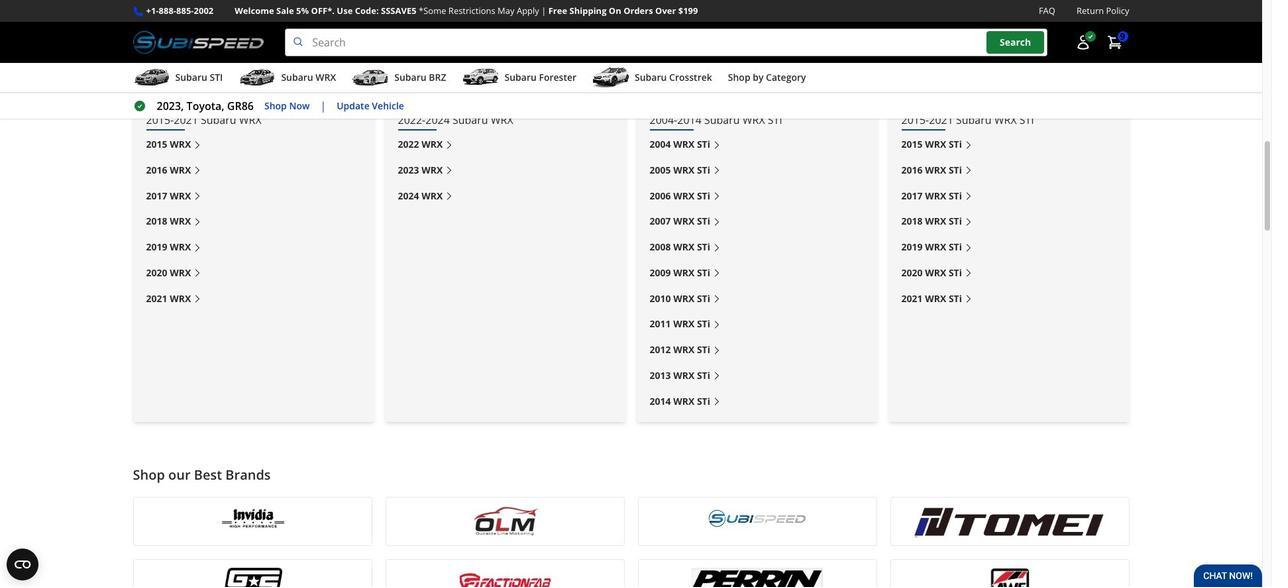 Task type: describe. For each thing, give the bounding box(es) containing it.
button image
[[1075, 35, 1091, 50]]

a subaru crosstrek thumbnail image image
[[592, 68, 630, 88]]

tomei logo image
[[899, 506, 1121, 537]]

a subaru wrx thumbnail image image
[[239, 68, 276, 88]]

a subaru forester thumbnail image image
[[462, 68, 499, 88]]

subispeed logo image
[[133, 29, 264, 56]]

wrx sti mods image
[[636, 0, 878, 100]]

search input field
[[285, 29, 1047, 56]]



Task type: vqa. For each thing, say whether or not it's contained in the screenshot.
a subaru WRX Thumbnail Image
yes



Task type: locate. For each thing, give the bounding box(es) containing it.
awe tuning logo image
[[899, 568, 1121, 587]]

subispeed logo image
[[646, 506, 868, 537]]

grimmspeed logo image
[[141, 568, 363, 587]]

a subaru sti thumbnail image image
[[133, 68, 170, 88]]

perrin logo image
[[646, 568, 868, 587]]

olm logo image
[[394, 506, 616, 537]]

invidia logo image
[[141, 506, 363, 537]]

a subaru brz thumbnail image image
[[352, 68, 389, 88]]

factionfab logo image
[[394, 568, 616, 587]]

2015-21 wrx mods image
[[133, 0, 374, 100]]

2022-2024 wrx mods image
[[385, 0, 626, 100]]

open widget image
[[7, 549, 38, 580]]

2015-2021 wrx sti aftermarket parts image
[[888, 0, 1129, 100]]



